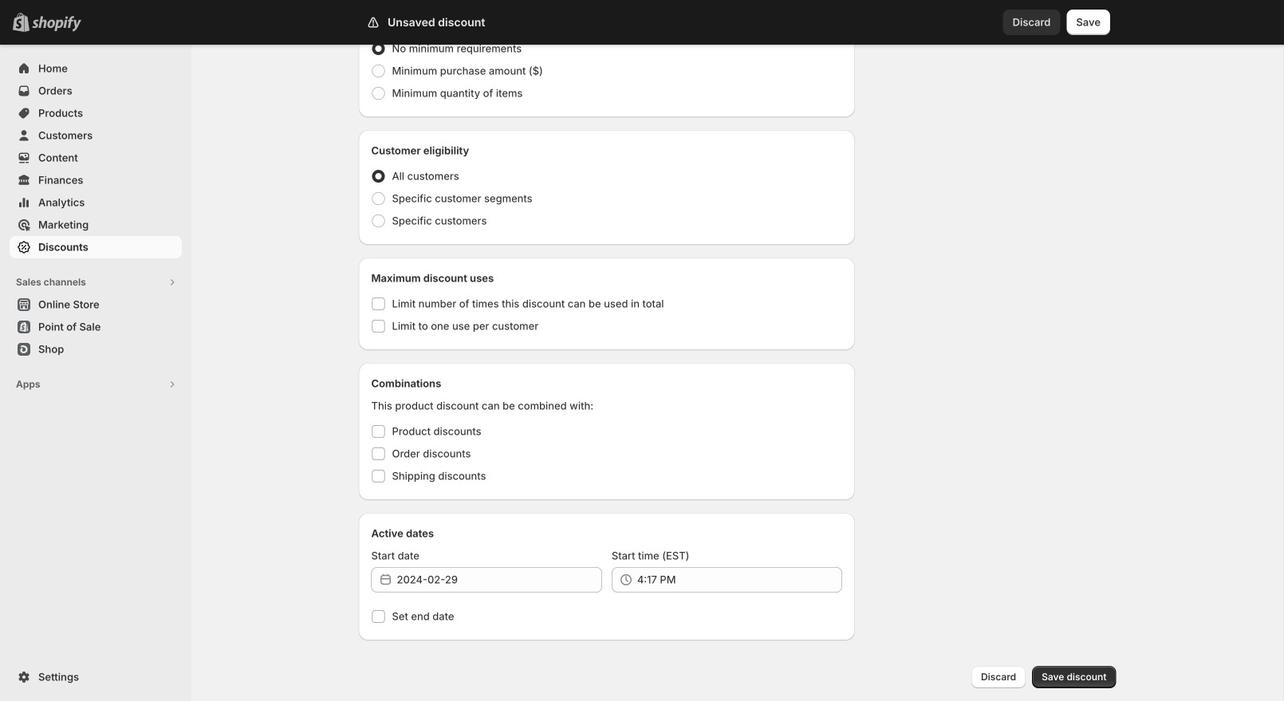 Task type: vqa. For each thing, say whether or not it's contained in the screenshot.
SHOPIFY image
yes



Task type: locate. For each thing, give the bounding box(es) containing it.
YYYY-MM-DD text field
[[397, 567, 602, 593]]

Enter time text field
[[637, 567, 843, 593]]

shopify image
[[32, 16, 81, 32]]



